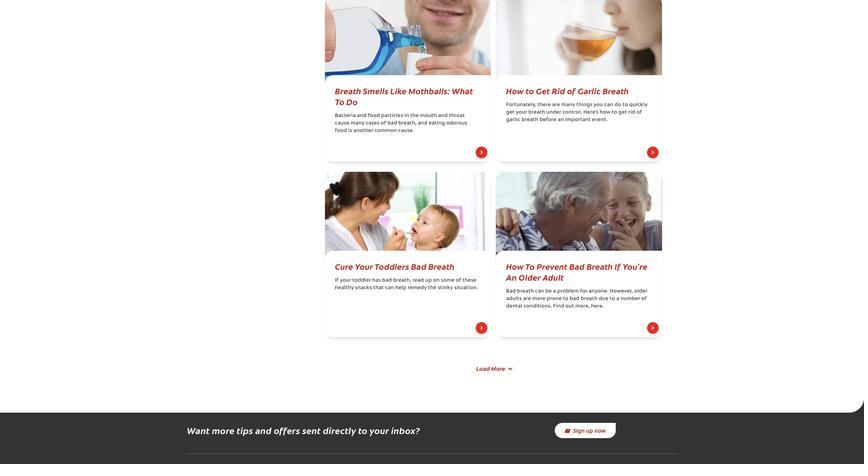 Task type: describe. For each thing, give the bounding box(es) containing it.
like
[[391, 85, 407, 97]]

cause
[[335, 121, 350, 126]]

event.
[[592, 118, 608, 123]]

more,
[[576, 305, 590, 310]]

inbox?
[[391, 425, 420, 437]]

smells
[[363, 85, 389, 97]]

cure
[[335, 261, 353, 272]]

how for how to get rid of garlic breath
[[506, 85, 524, 97]]

and right tips
[[255, 425, 272, 437]]

sign up now
[[573, 427, 607, 435]]

to down do
[[612, 110, 618, 115]]

conditions.
[[524, 305, 552, 310]]

if your toddler has bad breath, read up on some of these healthy snacks that can help remedy the stinky situation.
[[335, 279, 478, 291]]

odorous
[[447, 121, 468, 126]]

before
[[540, 118, 557, 123]]

bad for toddlers
[[411, 261, 427, 272]]

breath up the on
[[429, 261, 455, 272]]

fortunately, there are many things you can do to quickly get your breath under control. here's how to get rid of garlic breath before an important event.
[[506, 103, 648, 123]]

sign up now link
[[555, 424, 616, 439]]

you're
[[623, 261, 648, 272]]

breath down for
[[581, 297, 598, 302]]

to down "problem"
[[564, 297, 569, 302]]

and down mouth
[[418, 121, 428, 126]]

has
[[373, 279, 381, 284]]

your inside fortunately, there are many things you can do to quickly get your breath under control. here's how to get rid of garlic breath before an important event.
[[516, 110, 528, 115]]

load more
[[477, 365, 506, 373]]

if inside the if your toddler has bad breath, read up on some of these healthy snacks that can help remedy the stinky situation.
[[335, 279, 339, 284]]

cure your toddlers bad breath
[[335, 261, 455, 272]]

prevent
[[537, 261, 568, 272]]

many inside fortunately, there are many things you can do to quickly get your breath under control. here's how to get rid of garlic breath before an important event.
[[562, 103, 576, 108]]

bad inside bad breath can be a problem for anyone. however, older adults are more prone to bad breath due to a number of dental conditions. find out more, here.
[[506, 290, 516, 295]]

however,
[[610, 290, 634, 295]]

an
[[558, 118, 564, 123]]

0 horizontal spatial food
[[335, 129, 347, 134]]

toddlers
[[375, 261, 409, 272]]

to right due
[[610, 297, 616, 302]]

is
[[349, 129, 353, 134]]

situation.
[[454, 286, 478, 291]]

2 get from the left
[[619, 110, 627, 115]]

to right the directly
[[359, 425, 368, 437]]

stinky
[[438, 286, 453, 291]]

can inside fortunately, there are many things you can do to quickly get your breath under control. here's how to get rid of garlic breath before an important event.
[[605, 103, 614, 108]]

want more tips and offers sent directly to your inbox?
[[187, 425, 420, 437]]

are inside bad breath can be a problem for anyone. however, older adults are more prone to bad breath due to a number of dental conditions. find out more, here.
[[523, 297, 531, 302]]

be
[[546, 290, 552, 295]]

fortunately,
[[506, 103, 537, 108]]

breath, inside bacteria and food particles in the mouth and throat cause many cases of bad breath, and eating odorous food is another common cause.
[[399, 121, 417, 126]]

mothballs:
[[409, 85, 450, 97]]

that
[[374, 286, 384, 291]]

the inside bacteria and food particles in the mouth and throat cause many cases of bad breath, and eating odorous food is another common cause.
[[411, 114, 419, 119]]

older
[[635, 290, 648, 295]]

of right rid
[[568, 85, 576, 97]]

there
[[538, 103, 551, 108]]

do
[[615, 103, 622, 108]]

to inside how to prevent bad breath if you're an older adult
[[526, 261, 535, 272]]

remedy
[[408, 286, 427, 291]]

anyone.
[[589, 290, 609, 295]]

0 horizontal spatial a
[[554, 290, 557, 295]]

want
[[187, 425, 210, 437]]

mouth
[[421, 114, 437, 119]]

rounded corner image
[[850, 398, 865, 413]]

load
[[477, 365, 490, 373]]

here.
[[592, 305, 604, 310]]

bacteria and food particles in the mouth and throat cause many cases of bad breath, and eating odorous food is another common cause.
[[335, 114, 468, 134]]

bad for prevent
[[570, 261, 585, 272]]

what
[[452, 85, 473, 97]]

1 horizontal spatial food
[[368, 114, 380, 119]]

important
[[566, 118, 591, 123]]

rid
[[629, 110, 636, 115]]

breath up adults
[[517, 290, 534, 295]]

how
[[600, 110, 611, 115]]

offers
[[274, 425, 300, 437]]

another
[[354, 129, 374, 134]]

the inside the if your toddler has bad breath, read up on some of these healthy snacks that can help remedy the stinky situation.
[[428, 286, 437, 291]]

these
[[463, 279, 477, 284]]

bacteria
[[335, 114, 356, 119]]

breath inside how to prevent bad breath if you're an older adult
[[587, 261, 613, 272]]

garlic
[[506, 118, 521, 123]]

bad inside bad breath can be a problem for anyone. however, older adults are more prone to bad breath due to a number of dental conditions. find out more, here.
[[570, 297, 580, 302]]

adults
[[506, 297, 522, 302]]

breath inside breath smells like mothballs: what to do
[[335, 85, 361, 97]]

are inside fortunately, there are many things you can do to quickly get your breath under control. here's how to get rid of garlic breath before an important event.
[[553, 103, 561, 108]]

breath up do
[[603, 85, 629, 97]]

of inside the if your toddler has bad breath, read up on some of these healthy snacks that can help remedy the stinky situation.
[[456, 279, 462, 284]]

get
[[536, 85, 550, 97]]

help
[[396, 286, 407, 291]]

throat
[[449, 114, 465, 119]]

to left get
[[526, 85, 534, 97]]

breath smells like mothballs: what to do
[[335, 85, 473, 107]]

1 horizontal spatial your
[[370, 425, 389, 437]]

rid
[[552, 85, 566, 97]]

how to get rid of garlic breath
[[506, 85, 629, 97]]

if inside how to prevent bad breath if you're an older adult
[[615, 261, 621, 272]]



Task type: locate. For each thing, give the bounding box(es) containing it.
how for how to prevent bad breath if you're an older adult
[[506, 261, 524, 272]]

can inside bad breath can be a problem for anyone. however, older adults are more prone to bad breath due to a number of dental conditions. find out more, here.
[[536, 290, 545, 295]]

many up another
[[351, 121, 365, 126]]

bad inside bacteria and food particles in the mouth and throat cause many cases of bad breath, and eating odorous food is another common cause.
[[388, 121, 397, 126]]

control.
[[563, 110, 583, 115]]

particles
[[382, 114, 403, 119]]

are up conditions. at right bottom
[[523, 297, 531, 302]]

do
[[347, 96, 358, 107]]

adult
[[543, 272, 564, 283]]

common
[[375, 129, 397, 134]]

more inside bad breath can be a problem for anyone. however, older adults are more prone to bad breath due to a number of dental conditions. find out more, here.
[[533, 297, 546, 302]]

1 get from the left
[[506, 110, 515, 115]]

bad inside the if your toddler has bad breath, read up on some of these healthy snacks that can help remedy the stinky situation.
[[382, 279, 392, 284]]

to left do
[[335, 96, 345, 107]]

how inside how to prevent bad breath if you're an older adult
[[506, 261, 524, 272]]

get down do
[[619, 110, 627, 115]]

0 horizontal spatial the
[[411, 114, 419, 119]]

your left inbox?
[[370, 425, 389, 437]]

bad
[[388, 121, 397, 126], [382, 279, 392, 284], [570, 297, 580, 302]]

up left the on
[[426, 279, 432, 284]]

1 vertical spatial up
[[587, 427, 594, 435]]

the right in
[[411, 114, 419, 119]]

of inside bad breath can be a problem for anyone. however, older adults are more prone to bad breath due to a number of dental conditions. find out more, here.
[[642, 297, 647, 302]]

bad right prevent
[[570, 261, 585, 272]]

breath up anyone.
[[587, 261, 613, 272]]

food up cases
[[368, 114, 380, 119]]

how up fortunately,
[[506, 85, 524, 97]]

garlic
[[578, 85, 601, 97]]

0 vertical spatial your
[[516, 110, 528, 115]]

breath down there
[[529, 110, 546, 115]]

now
[[595, 427, 607, 435]]

many
[[562, 103, 576, 108], [351, 121, 365, 126]]

quickly
[[630, 103, 648, 108]]

can up how
[[605, 103, 614, 108]]

2 vertical spatial your
[[370, 425, 389, 437]]

a down however,
[[617, 297, 620, 302]]

can inside the if your toddler has bad breath, read up on some of these healthy snacks that can help remedy the stinky situation.
[[385, 286, 394, 291]]

of
[[568, 85, 576, 97], [637, 110, 642, 115], [381, 121, 386, 126], [456, 279, 462, 284], [642, 297, 647, 302]]

how to prevent bad breath if you're an older adult
[[506, 261, 648, 283]]

breath, inside the if your toddler has bad breath, read up on some of these healthy snacks that can help remedy the stinky situation.
[[393, 279, 412, 284]]

breath right garlic
[[522, 118, 539, 123]]

0 vertical spatial are
[[553, 103, 561, 108]]

out
[[566, 305, 575, 310]]

breath
[[335, 85, 361, 97], [603, 85, 629, 97], [429, 261, 455, 272], [587, 261, 613, 272]]

an
[[506, 272, 517, 283]]

1 vertical spatial bad
[[382, 279, 392, 284]]

1 vertical spatial how
[[506, 261, 524, 272]]

more up conditions. at right bottom
[[533, 297, 546, 302]]

read
[[413, 279, 424, 284]]

bad up out
[[570, 297, 580, 302]]

on
[[433, 279, 440, 284]]

up inside the if your toddler has bad breath, read up on some of these healthy snacks that can help remedy the stinky situation.
[[426, 279, 432, 284]]

if
[[615, 261, 621, 272], [335, 279, 339, 284]]

and
[[357, 114, 367, 119], [439, 114, 448, 119], [418, 121, 428, 126], [255, 425, 272, 437]]

your inside the if your toddler has bad breath, read up on some of these healthy snacks that can help remedy the stinky situation.
[[340, 279, 351, 284]]

1 vertical spatial are
[[523, 297, 531, 302]]

more left tips
[[212, 425, 235, 437]]

1 horizontal spatial bad
[[506, 290, 516, 295]]

load more button
[[468, 362, 519, 377]]

0 vertical spatial a
[[554, 290, 557, 295]]

dental
[[506, 305, 523, 310]]

0 horizontal spatial your
[[340, 279, 351, 284]]

a right be
[[554, 290, 557, 295]]

breath,
[[399, 121, 417, 126], [393, 279, 412, 284]]

prone
[[547, 297, 562, 302]]

1 vertical spatial your
[[340, 279, 351, 284]]

how
[[506, 85, 524, 97], [506, 261, 524, 272]]

0 vertical spatial if
[[615, 261, 621, 272]]

1 horizontal spatial more
[[533, 297, 546, 302]]

0 vertical spatial more
[[533, 297, 546, 302]]

0 vertical spatial the
[[411, 114, 419, 119]]

1 horizontal spatial the
[[428, 286, 437, 291]]

more
[[492, 365, 506, 373]]

0 vertical spatial to
[[335, 96, 345, 107]]

1 vertical spatial to
[[526, 261, 535, 272]]

1 horizontal spatial to
[[526, 261, 535, 272]]

problem
[[558, 290, 579, 295]]

0 vertical spatial food
[[368, 114, 380, 119]]

your down fortunately,
[[516, 110, 528, 115]]

bad down particles
[[388, 121, 397, 126]]

0 horizontal spatial can
[[385, 286, 394, 291]]

0 horizontal spatial up
[[426, 279, 432, 284]]

are up under
[[553, 103, 561, 108]]

find
[[554, 305, 565, 310]]

to inside breath smells like mothballs: what to do
[[335, 96, 345, 107]]

if up healthy
[[335, 279, 339, 284]]

footer containing breath smells like mothballs: what to do
[[320, 0, 668, 385]]

0 vertical spatial bad
[[388, 121, 397, 126]]

how up adults
[[506, 261, 524, 272]]

if left you're
[[615, 261, 621, 272]]

food down cause
[[335, 129, 347, 134]]

bad breath can be a problem for anyone. however, older adults are more prone to bad breath due to a number of dental conditions. find out more, here.
[[506, 290, 648, 310]]

of down older
[[642, 297, 647, 302]]

get
[[506, 110, 515, 115], [619, 110, 627, 115]]

can right that
[[385, 286, 394, 291]]

1 vertical spatial the
[[428, 286, 437, 291]]

bad up read
[[411, 261, 427, 272]]

1 vertical spatial many
[[351, 121, 365, 126]]

0 vertical spatial up
[[426, 279, 432, 284]]

2 horizontal spatial bad
[[570, 261, 585, 272]]

1 vertical spatial food
[[335, 129, 347, 134]]

0 horizontal spatial many
[[351, 121, 365, 126]]

to
[[526, 85, 534, 97], [623, 103, 628, 108], [612, 110, 618, 115], [564, 297, 569, 302], [610, 297, 616, 302], [359, 425, 368, 437]]

to
[[335, 96, 345, 107], [526, 261, 535, 272]]

1 horizontal spatial up
[[587, 427, 594, 435]]

2 how from the top
[[506, 261, 524, 272]]

some
[[441, 279, 455, 284]]

bad up adults
[[506, 290, 516, 295]]

2 horizontal spatial your
[[516, 110, 528, 115]]

can left be
[[536, 290, 545, 295]]

food
[[368, 114, 380, 119], [335, 129, 347, 134]]

1 how from the top
[[506, 85, 524, 97]]

0 vertical spatial many
[[562, 103, 576, 108]]

1 horizontal spatial get
[[619, 110, 627, 115]]

up
[[426, 279, 432, 284], [587, 427, 594, 435]]

0 horizontal spatial if
[[335, 279, 339, 284]]

1 vertical spatial breath,
[[393, 279, 412, 284]]

bad right the has
[[382, 279, 392, 284]]

here's
[[584, 110, 599, 115]]

many inside bacteria and food particles in the mouth and throat cause many cases of bad breath, and eating odorous food is another common cause.
[[351, 121, 365, 126]]

sign
[[573, 427, 585, 435]]

of up common at the left top
[[381, 121, 386, 126]]

1 horizontal spatial are
[[553, 103, 561, 108]]

directly
[[323, 425, 356, 437]]

breath, down in
[[399, 121, 417, 126]]

1 vertical spatial if
[[335, 279, 339, 284]]

0 horizontal spatial more
[[212, 425, 235, 437]]

tips
[[237, 425, 253, 437]]

get up garlic
[[506, 110, 515, 115]]

0 horizontal spatial to
[[335, 96, 345, 107]]

footer
[[320, 0, 668, 385]]

healthy
[[335, 286, 354, 291]]

under
[[547, 110, 562, 115]]

and up eating
[[439, 114, 448, 119]]

breath, up the help
[[393, 279, 412, 284]]

up left now
[[587, 427, 594, 435]]

due
[[599, 297, 609, 302]]

older
[[519, 272, 541, 283]]

many up control.
[[562, 103, 576, 108]]

of inside bacteria and food particles in the mouth and throat cause many cases of bad breath, and eating odorous food is another common cause.
[[381, 121, 386, 126]]

are
[[553, 103, 561, 108], [523, 297, 531, 302]]

0 horizontal spatial bad
[[411, 261, 427, 272]]

0 horizontal spatial get
[[506, 110, 515, 115]]

1 vertical spatial more
[[212, 425, 235, 437]]

toddler
[[353, 279, 371, 284]]

1 horizontal spatial a
[[617, 297, 620, 302]]

0 vertical spatial how
[[506, 85, 524, 97]]

snacks
[[355, 286, 372, 291]]

2 vertical spatial bad
[[570, 297, 580, 302]]

in
[[405, 114, 409, 119]]

to right the an
[[526, 261, 535, 272]]

eating
[[429, 121, 445, 126]]

of up the situation.
[[456, 279, 462, 284]]

breath up the bacteria
[[335, 85, 361, 97]]

your
[[355, 261, 373, 272]]

sent
[[302, 425, 321, 437]]

to right do
[[623, 103, 628, 108]]

1 vertical spatial a
[[617, 297, 620, 302]]

your up healthy
[[340, 279, 351, 284]]

1 horizontal spatial can
[[536, 290, 545, 295]]

the
[[411, 114, 419, 119], [428, 286, 437, 291]]

you
[[594, 103, 604, 108]]

of right rid on the top
[[637, 110, 642, 115]]

and up cases
[[357, 114, 367, 119]]

number
[[621, 297, 641, 302]]

can
[[605, 103, 614, 108], [385, 286, 394, 291], [536, 290, 545, 295]]

cause.
[[398, 129, 414, 134]]

things
[[577, 103, 593, 108]]

cases
[[366, 121, 380, 126]]

1 horizontal spatial if
[[615, 261, 621, 272]]

2 horizontal spatial can
[[605, 103, 614, 108]]

the down the on
[[428, 286, 437, 291]]

0 horizontal spatial are
[[523, 297, 531, 302]]

1 horizontal spatial many
[[562, 103, 576, 108]]

0 vertical spatial breath,
[[399, 121, 417, 126]]

of inside fortunately, there are many things you can do to quickly get your breath under control. here's how to get rid of garlic breath before an important event.
[[637, 110, 642, 115]]

for
[[581, 290, 588, 295]]

bad inside how to prevent bad breath if you're an older adult
[[570, 261, 585, 272]]



Task type: vqa. For each thing, say whether or not it's contained in the screenshot.
If within the the How To Prevent Bad Breath If You're An Older Adult
yes



